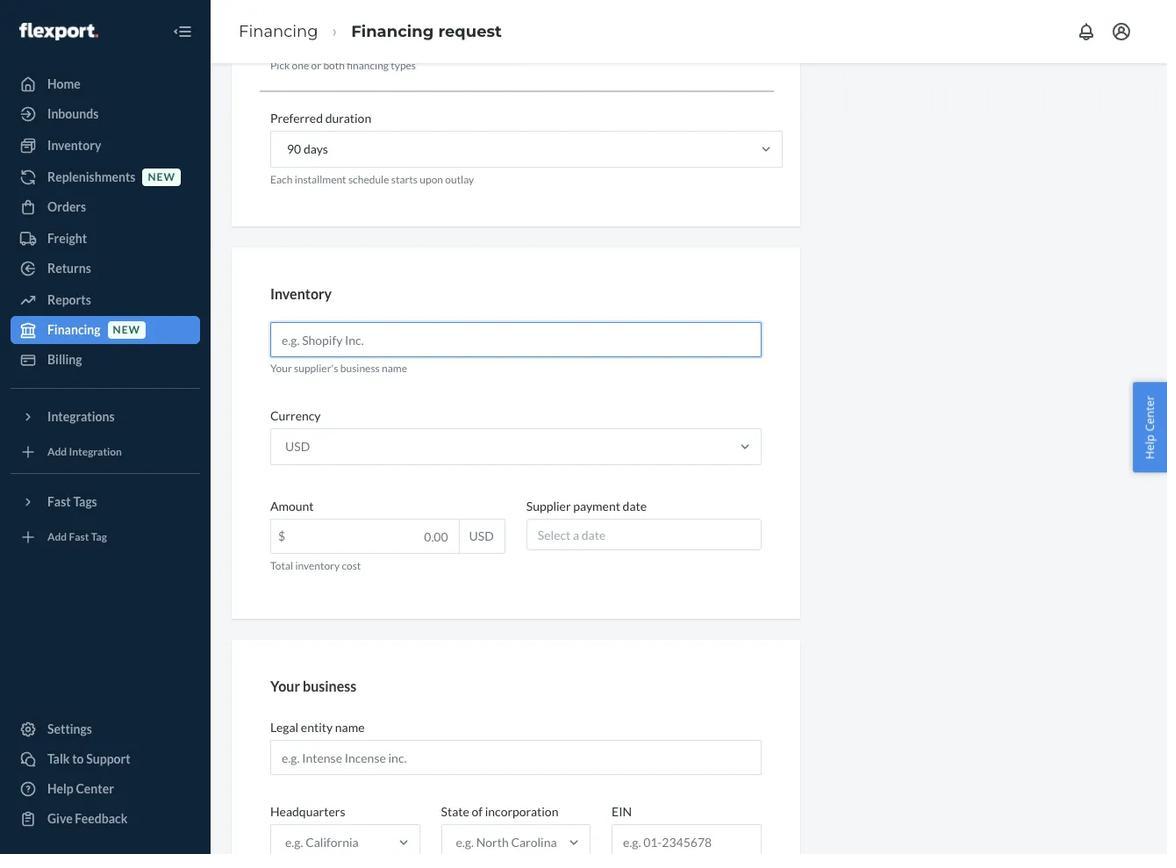 Task type: vqa. For each thing, say whether or not it's contained in the screenshot.
Available
no



Task type: locate. For each thing, give the bounding box(es) containing it.
2 e.g. from the left
[[456, 835, 474, 850]]

your left "supplier's"
[[270, 362, 292, 375]]

90 days
[[287, 142, 328, 157]]

total
[[270, 560, 293, 573]]

tags
[[73, 494, 97, 509]]

talk to support
[[47, 752, 131, 767]]

e.g. down headquarters
[[285, 835, 303, 850]]

1 horizontal spatial help center
[[1143, 395, 1158, 459]]

add integration
[[47, 446, 122, 459]]

1 horizontal spatial new
[[148, 171, 176, 184]]

1 horizontal spatial date
[[623, 499, 647, 514]]

add left 'integration'
[[47, 446, 67, 459]]

0 vertical spatial your
[[270, 362, 292, 375]]

date right payment at the bottom of page
[[623, 499, 647, 514]]

preferred duration
[[270, 111, 372, 126]]

your up legal
[[270, 678, 300, 695]]

your for your supplier's business name
[[270, 362, 292, 375]]

1 horizontal spatial financing
[[239, 22, 318, 41]]

select
[[538, 528, 571, 543]]

0 horizontal spatial e.g.
[[285, 835, 303, 850]]

inventory up "supplier's"
[[270, 285, 332, 302]]

help
[[1143, 434, 1158, 459], [47, 781, 74, 796]]

0 vertical spatial usd
[[285, 439, 310, 454]]

integration
[[69, 446, 122, 459]]

new up orders link
[[148, 171, 176, 184]]

your supplier's business name
[[270, 362, 407, 375]]

a
[[573, 528, 580, 543]]

integrations button
[[11, 403, 200, 431]]

inbounds link
[[11, 100, 200, 128]]

1 vertical spatial help center
[[47, 781, 114, 796]]

add
[[47, 446, 67, 459], [47, 531, 67, 544]]

reports
[[47, 292, 91, 307]]

open account menu image
[[1112, 21, 1133, 42]]

0 horizontal spatial new
[[113, 323, 141, 337]]

1 vertical spatial date
[[582, 528, 606, 543]]

0 horizontal spatial inventory
[[47, 138, 101, 153]]

1 your from the top
[[270, 362, 292, 375]]

orders
[[47, 199, 86, 214]]

financing for financing request
[[351, 22, 434, 41]]

e.g. 01-2345678 text field
[[613, 825, 761, 854]]

usd left select at left
[[469, 529, 494, 544]]

e.g. north carolina
[[456, 835, 557, 850]]

breadcrumbs navigation
[[225, 6, 516, 57]]

open notifications image
[[1076, 21, 1098, 42]]

add down the fast tags on the left
[[47, 531, 67, 544]]

inventory
[[47, 138, 101, 153], [270, 285, 332, 302]]

1 vertical spatial name
[[335, 720, 365, 735]]

replenishments
[[47, 169, 136, 184]]

1 horizontal spatial inventory
[[270, 285, 332, 302]]

2 horizontal spatial financing
[[351, 22, 434, 41]]

1 vertical spatial fast
[[69, 531, 89, 544]]

date for select a date
[[582, 528, 606, 543]]

your for your business
[[270, 678, 300, 695]]

e.g. Shopify Inc. field
[[270, 322, 762, 358]]

help center inside button
[[1143, 395, 1158, 459]]

name right entity
[[335, 720, 365, 735]]

date
[[623, 499, 647, 514], [582, 528, 606, 543]]

new for replenishments
[[148, 171, 176, 184]]

request
[[438, 22, 502, 41]]

your
[[270, 362, 292, 375], [270, 678, 300, 695]]

fast tags
[[47, 494, 97, 509]]

1 horizontal spatial e.g.
[[456, 835, 474, 850]]

help center link
[[11, 775, 200, 803]]

0 vertical spatial fast
[[47, 494, 71, 509]]

each installment schedule starts upon outlay
[[270, 173, 474, 187]]

1 horizontal spatial usd
[[469, 529, 494, 544]]

0 vertical spatial name
[[382, 362, 407, 375]]

inventory
[[295, 560, 340, 573]]

orders link
[[11, 193, 200, 221]]

pick
[[270, 59, 290, 72]]

help center
[[1143, 395, 1158, 459], [47, 781, 114, 796]]

0 horizontal spatial financing
[[47, 322, 101, 337]]

legal entity name
[[270, 720, 365, 735]]

1 vertical spatial new
[[113, 323, 141, 337]]

center
[[1143, 395, 1158, 431], [76, 781, 114, 796]]

financing
[[239, 22, 318, 41], [351, 22, 434, 41], [47, 322, 101, 337]]

fast left tags
[[47, 494, 71, 509]]

1 vertical spatial usd
[[469, 529, 494, 544]]

carolina
[[511, 835, 557, 850]]

1 add from the top
[[47, 446, 67, 459]]

entity
[[301, 720, 333, 735]]

0 horizontal spatial date
[[582, 528, 606, 543]]

of
[[472, 804, 483, 819]]

date right a
[[582, 528, 606, 543]]

new
[[148, 171, 176, 184], [113, 323, 141, 337]]

1 e.g. from the left
[[285, 835, 303, 850]]

2 add from the top
[[47, 531, 67, 544]]

0 horizontal spatial help center
[[47, 781, 114, 796]]

financing request
[[351, 22, 502, 41]]

fast left tag
[[69, 531, 89, 544]]

0.00 text field
[[271, 520, 459, 553]]

business up legal entity name
[[303, 678, 357, 695]]

1 horizontal spatial center
[[1143, 395, 1158, 431]]

1 horizontal spatial help
[[1143, 434, 1158, 459]]

state
[[441, 804, 470, 819]]

financing up pick
[[239, 22, 318, 41]]

1 vertical spatial your
[[270, 678, 300, 695]]

0 vertical spatial inventory
[[47, 138, 101, 153]]

0 vertical spatial business
[[340, 362, 380, 375]]

tag
[[91, 531, 107, 544]]

home link
[[11, 70, 200, 98]]

inventory down inbounds
[[47, 138, 101, 153]]

2 your from the top
[[270, 678, 300, 695]]

e.g. left 'north'
[[456, 835, 474, 850]]

0 horizontal spatial help
[[47, 781, 74, 796]]

financing down reports
[[47, 322, 101, 337]]

supplier payment date
[[527, 499, 647, 514]]

1 vertical spatial add
[[47, 531, 67, 544]]

business right "supplier's"
[[340, 362, 380, 375]]

freight link
[[11, 225, 200, 253]]

fast
[[47, 494, 71, 509], [69, 531, 89, 544]]

0 horizontal spatial center
[[76, 781, 114, 796]]

outlay
[[445, 173, 474, 187]]

e.g.
[[285, 835, 303, 850], [456, 835, 474, 850]]

financing for the financing link
[[239, 22, 318, 41]]

0 vertical spatial new
[[148, 171, 176, 184]]

name
[[382, 362, 407, 375], [335, 720, 365, 735]]

name right "supplier's"
[[382, 362, 407, 375]]

inventory link
[[11, 132, 200, 160]]

0 vertical spatial center
[[1143, 395, 1158, 431]]

0 vertical spatial help
[[1143, 434, 1158, 459]]

e.g. california
[[285, 835, 359, 850]]

pick one or both financing types
[[270, 59, 416, 72]]

1 vertical spatial help
[[47, 781, 74, 796]]

new for financing
[[113, 323, 141, 337]]

usd down currency
[[285, 439, 310, 454]]

financing up types
[[351, 22, 434, 41]]

0 vertical spatial date
[[623, 499, 647, 514]]

settings link
[[11, 716, 200, 744]]

new down reports link
[[113, 323, 141, 337]]

1 vertical spatial center
[[76, 781, 114, 796]]

settings
[[47, 722, 92, 737]]

to
[[72, 752, 84, 767]]

0 vertical spatial add
[[47, 446, 67, 459]]

fast tags button
[[11, 488, 200, 516]]

types
[[391, 59, 416, 72]]

support
[[86, 752, 131, 767]]

returns link
[[11, 255, 200, 283]]

0 vertical spatial help center
[[1143, 395, 1158, 459]]

business
[[340, 362, 380, 375], [303, 678, 357, 695]]



Task type: describe. For each thing, give the bounding box(es) containing it.
supplier
[[527, 499, 571, 514]]

help inside help center button
[[1143, 434, 1158, 459]]

days
[[304, 142, 328, 157]]

currency
[[270, 409, 321, 424]]

fast inside dropdown button
[[47, 494, 71, 509]]

duration
[[325, 111, 372, 126]]

freight
[[47, 231, 87, 246]]

installment
[[295, 173, 346, 187]]

select a date
[[538, 528, 606, 543]]

give feedback button
[[11, 805, 200, 833]]

inventory inside 'link'
[[47, 138, 101, 153]]

returns
[[47, 261, 91, 276]]

or
[[311, 59, 321, 72]]

talk
[[47, 752, 70, 767]]

preferred
[[270, 111, 323, 126]]

one
[[292, 59, 309, 72]]

e.g. for e.g. north carolina
[[456, 835, 474, 850]]

financing link
[[239, 22, 318, 41]]

ein
[[612, 804, 632, 819]]

schedule
[[348, 173, 389, 187]]

flexport logo image
[[19, 23, 98, 40]]

date for supplier payment date
[[623, 499, 647, 514]]

billing link
[[11, 346, 200, 374]]

give feedback
[[47, 811, 128, 826]]

both
[[323, 59, 345, 72]]

supplier's
[[294, 362, 338, 375]]

e.g. for e.g. california
[[285, 835, 303, 850]]

1 vertical spatial inventory
[[270, 285, 332, 302]]

billing
[[47, 352, 82, 367]]

give
[[47, 811, 73, 826]]

close navigation image
[[172, 21, 193, 42]]

north
[[476, 835, 509, 850]]

reports link
[[11, 286, 200, 314]]

legal
[[270, 720, 299, 735]]

help center button
[[1134, 382, 1168, 472]]

financing
[[347, 59, 389, 72]]

integrations
[[47, 409, 115, 424]]

add fast tag
[[47, 531, 107, 544]]

1 horizontal spatial name
[[382, 362, 407, 375]]

center inside button
[[1143, 395, 1158, 431]]

talk to support button
[[11, 745, 200, 774]]

add for add fast tag
[[47, 531, 67, 544]]

feedback
[[75, 811, 128, 826]]

upon
[[420, 173, 443, 187]]

amount
[[270, 499, 314, 514]]

e.g. Intense Incense inc. field
[[270, 740, 762, 775]]

your business
[[270, 678, 357, 695]]

help inside 'help center' link
[[47, 781, 74, 796]]

add fast tag link
[[11, 523, 200, 551]]

home
[[47, 76, 81, 91]]

1 vertical spatial business
[[303, 678, 357, 695]]

each
[[270, 173, 293, 187]]

inbounds
[[47, 106, 99, 121]]

$
[[278, 529, 285, 544]]

add integration link
[[11, 438, 200, 466]]

total inventory cost
[[270, 560, 361, 573]]

financing request link
[[351, 22, 502, 41]]

90
[[287, 142, 301, 157]]

0 horizontal spatial usd
[[285, 439, 310, 454]]

headquarters
[[270, 804, 345, 819]]

starts
[[391, 173, 418, 187]]

0 horizontal spatial name
[[335, 720, 365, 735]]

add for add integration
[[47, 446, 67, 459]]

incorporation
[[485, 804, 559, 819]]

cost
[[342, 560, 361, 573]]

california
[[306, 835, 359, 850]]

state of incorporation
[[441, 804, 559, 819]]

payment
[[574, 499, 621, 514]]



